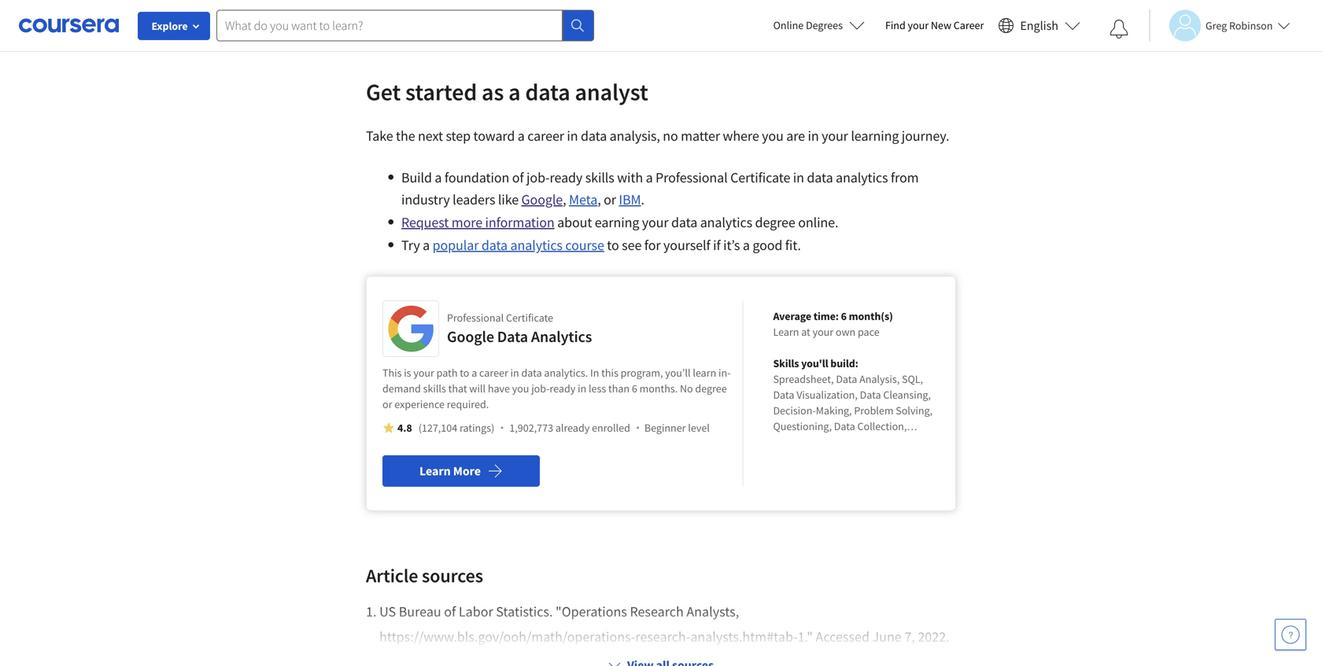 Task type: describe. For each thing, give the bounding box(es) containing it.
https://www.bls.gov/ooh/math/operations-
[[379, 629, 635, 646]]

build
[[401, 169, 432, 187]]

you'll
[[801, 357, 828, 371]]

it's
[[723, 237, 740, 254]]

online degrees button
[[761, 8, 877, 42]]

in down data
[[510, 366, 519, 380]]

your inside average time: 6 month(s) learn at your own pace
[[813, 325, 834, 339]]

0 horizontal spatial analytics
[[510, 237, 563, 254]]

journey.
[[902, 127, 949, 145]]

1 horizontal spatial .
[[641, 191, 644, 209]]

skills
[[773, 357, 799, 371]]

of inside build a foundation of job-ready skills with a professional certificate in data analytics from industry leaders like
[[512, 169, 524, 187]]

pace
[[858, 325, 880, 339]]

robinson
[[1229, 18, 1273, 33]]

1."
[[798, 629, 813, 646]]

data inside this is your path to a career in data analytics. in this program, you'll learn in- demand skills that will have you job-ready in less than 6 months. no degree or experience required.
[[521, 366, 542, 380]]

find
[[885, 18, 906, 32]]

get
[[366, 77, 401, 107]]

learn more button
[[382, 456, 540, 487]]

(127,104
[[418, 421, 457, 435]]

industry
[[401, 191, 450, 209]]

to inside this is your path to a career in data analytics. in this program, you'll learn in- demand skills that will have you job-ready in less than 6 months. no degree or experience required.
[[460, 366, 469, 380]]

explore
[[151, 19, 188, 33]]

foundation
[[445, 169, 509, 187]]

this
[[382, 366, 402, 380]]

this
[[601, 366, 618, 380]]

professional
[[447, 311, 504, 325]]

us
[[379, 603, 396, 621]]

your right 'are'
[[822, 127, 848, 145]]

to right back in the left of the page
[[506, 20, 518, 38]]

months.
[[640, 382, 678, 396]]

accessed
[[816, 629, 870, 646]]

more
[[452, 214, 482, 231]]

analytics inside build a foundation of job-ready skills with a professional certificate in data analytics from industry leaders like
[[836, 169, 888, 187]]

if
[[713, 237, 721, 254]]

than
[[608, 382, 630, 396]]

degree inside request more information about earning your data analytics degree online. try a popular data analytics course to see for yourself if it's a good fit.
[[755, 214, 795, 231]]

new
[[931, 18, 951, 32]]

popular
[[433, 237, 479, 254]]

analyst
[[575, 77, 648, 107]]

your inside request more information about earning your data analytics degree online. try a popular data analytics course to see for yourself if it's a good fit.
[[642, 214, 669, 231]]

explore button
[[138, 12, 210, 40]]

popular data analytics course link
[[433, 237, 604, 254]]

level
[[688, 421, 710, 435]]

certificate
[[506, 311, 553, 325]]

"
[[556, 603, 562, 621]]

meta link
[[569, 191, 598, 209]]

operations research analysts link
[[562, 603, 736, 621]]

data right "as"
[[525, 77, 570, 107]]

or inside this is your path to a career in data analytics. in this program, you'll learn in- demand skills that will have you job-ready in less than 6 months. no degree or experience required.
[[382, 398, 392, 412]]

find your new career
[[885, 18, 984, 32]]

enrolled
[[592, 421, 630, 435]]

school:
[[521, 20, 564, 38]]

job- inside build a foundation of job-ready skills with a professional certificate in data analytics from industry leaders like
[[527, 169, 550, 187]]

in down analyst
[[567, 127, 578, 145]]

us bureau of labor statistics. " operations research analysts
[[379, 603, 736, 621]]

month(s)
[[849, 309, 893, 324]]

get started as a data analyst
[[366, 77, 648, 107]]

is
[[404, 366, 411, 380]]

earning
[[595, 214, 639, 231]]

this is your path to a career in data analytics. in this program, you'll learn in- demand skills that will have you job-ready in less than 6 months. no degree or experience required.
[[382, 366, 731, 412]]

like
[[498, 191, 519, 209]]

google image
[[387, 305, 434, 353]]

a right with
[[646, 169, 653, 187]]

statistics.
[[496, 603, 553, 621]]

going back to school: 7 things to consider
[[437, 20, 686, 38]]

more
[[453, 464, 481, 479]]

google , meta , or ibm .
[[521, 191, 644, 209]]

in
[[590, 366, 599, 380]]

going
[[437, 20, 472, 38]]

learning
[[851, 127, 899, 145]]

yourself
[[663, 237, 710, 254]]

with
[[617, 169, 643, 187]]

try
[[401, 237, 420, 254]]

skills inside build a foundation of job-ready skills with a professional certificate in data analytics from industry leaders like
[[585, 169, 614, 187]]

research-
[[635, 629, 690, 646]]

article sources
[[366, 564, 483, 588]]

at
[[801, 325, 810, 339]]

june
[[872, 629, 902, 646]]

going back to school: 7 things to consider link
[[437, 20, 686, 38]]

already
[[555, 421, 590, 435]]

0 horizontal spatial of
[[444, 603, 456, 621]]

less
[[589, 382, 606, 396]]

learn
[[693, 366, 716, 380]]

, https://www.bls.gov/ooh/math/operations-research-analysts.htm#tab-1." accessed june 7, 2022.
[[379, 603, 950, 646]]

the
[[396, 127, 415, 145]]

a right toward
[[518, 127, 525, 145]]

to inside request more information about earning your data analytics degree online. try a popular data analytics course to see for yourself if it's a good fit.
[[607, 237, 619, 254]]

meta
[[569, 191, 598, 209]]

build a foundation of job-ready skills with a professional certificate in data analytics from industry leaders like
[[401, 169, 919, 209]]

data up yourself
[[671, 214, 697, 231]]

4.8
[[397, 421, 412, 435]]

0 horizontal spatial .
[[373, 603, 377, 621]]

no
[[663, 127, 678, 145]]

english
[[1020, 18, 1058, 33]]

a right try
[[423, 237, 430, 254]]

back
[[474, 20, 503, 38]]

own
[[836, 325, 856, 339]]

1 horizontal spatial ,
[[598, 191, 601, 209]]

leaders
[[453, 191, 495, 209]]

learn inside learn more 'button'
[[420, 464, 451, 479]]

4.8 (127,104 ratings)
[[397, 421, 494, 435]]



Task type: locate. For each thing, give the bounding box(es) containing it.
career for to
[[479, 366, 508, 380]]

you'll
[[665, 366, 691, 380]]

demand
[[382, 382, 421, 396]]

your inside this is your path to a career in data analytics. in this program, you'll learn in- demand skills that will have you job-ready in less than 6 months. no degree or experience required.
[[413, 366, 434, 380]]

see
[[622, 237, 642, 254]]

ready inside this is your path to a career in data analytics. in this program, you'll learn in- demand skills that will have you job-ready in less than 6 months. no degree or experience required.
[[550, 382, 576, 396]]

a right it's
[[743, 237, 750, 254]]

, up analysts.htm#tab-
[[736, 603, 739, 621]]

things
[[577, 20, 616, 38]]

1,902,773
[[509, 421, 553, 435]]

you inside this is your path to a career in data analytics. in this program, you'll learn in- demand skills that will have you job-ready in less than 6 months. no degree or experience required.
[[512, 382, 529, 396]]

request
[[401, 214, 449, 231]]

learn left the more
[[420, 464, 451, 479]]

your down time:
[[813, 325, 834, 339]]

0 horizontal spatial degree
[[695, 382, 727, 396]]

0 vertical spatial ready
[[550, 169, 583, 187]]

professional certificate google data analytics
[[447, 311, 592, 347]]

career up have
[[479, 366, 508, 380]]

analytics left the from
[[836, 169, 888, 187]]

6 inside average time: 6 month(s) learn at your own pace
[[841, 309, 847, 324]]

learn inside average time: 6 month(s) learn at your own pace
[[773, 325, 799, 339]]

1 vertical spatial degree
[[695, 382, 727, 396]]

or down demand
[[382, 398, 392, 412]]

your right is
[[413, 366, 434, 380]]

0 vertical spatial learn
[[773, 325, 799, 339]]

a inside this is your path to a career in data analytics. in this program, you'll learn in- demand skills that will have you job-ready in less than 6 months. no degree or experience required.
[[472, 366, 477, 380]]

6 right than at the bottom
[[632, 382, 637, 396]]

operations
[[562, 603, 627, 621]]

analytics
[[836, 169, 888, 187], [700, 214, 752, 231], [510, 237, 563, 254]]

2 horizontal spatial analytics
[[836, 169, 888, 187]]

0 horizontal spatial learn
[[420, 464, 451, 479]]

you right have
[[512, 382, 529, 396]]

time:
[[814, 309, 839, 324]]

show notifications image
[[1110, 20, 1129, 39]]

skills down path
[[423, 382, 446, 396]]

1 horizontal spatial career
[[527, 127, 564, 145]]

course
[[565, 237, 604, 254]]

What do you want to learn? text field
[[216, 10, 563, 41]]

1 ready from the top
[[550, 169, 583, 187]]

fit.
[[785, 237, 801, 254]]

.
[[641, 191, 644, 209], [373, 603, 377, 621]]

,
[[563, 191, 566, 209], [598, 191, 601, 209], [736, 603, 739, 621]]

0 horizontal spatial google
[[447, 327, 494, 347]]

in right 'are'
[[808, 127, 819, 145]]

find your new career link
[[877, 16, 992, 35]]

7
[[567, 20, 574, 38]]

None search field
[[216, 10, 594, 41]]

a up will
[[472, 366, 477, 380]]

list item containing 1
[[366, 600, 956, 650]]

greg robinson
[[1206, 18, 1273, 33]]

degree
[[755, 214, 795, 231], [695, 382, 727, 396]]

1 horizontal spatial skills
[[585, 169, 614, 187]]

, left meta link
[[563, 191, 566, 209]]

a
[[509, 77, 521, 107], [518, 127, 525, 145], [435, 169, 442, 187], [646, 169, 653, 187], [423, 237, 430, 254], [743, 237, 750, 254], [472, 366, 477, 380]]

0 vertical spatial of
[[512, 169, 524, 187]]

take the next step toward a career in data analysis, no matter where you are in your learning journey.
[[366, 127, 949, 145]]

started
[[405, 77, 477, 107]]

0 vertical spatial google
[[521, 191, 563, 209]]

degree up good
[[755, 214, 795, 231]]

1 horizontal spatial you
[[762, 127, 784, 145]]

labor
[[459, 603, 493, 621]]

data
[[525, 77, 570, 107], [581, 127, 607, 145], [807, 169, 833, 187], [671, 214, 697, 231], [482, 237, 508, 254], [521, 366, 542, 380]]

your
[[908, 18, 929, 32], [822, 127, 848, 145], [642, 214, 669, 231], [813, 325, 834, 339], [413, 366, 434, 380]]

1 horizontal spatial learn
[[773, 325, 799, 339]]

bureau
[[399, 603, 441, 621]]

your right find
[[908, 18, 929, 32]]

degrees
[[806, 18, 843, 32]]

, inside , https://www.bls.gov/ooh/math/operations-research-analysts.htm#tab-1." accessed june 7, 2022.
[[736, 603, 739, 621]]

are
[[786, 127, 805, 145]]

1 vertical spatial of
[[444, 603, 456, 621]]

information
[[485, 214, 555, 231]]

1 vertical spatial or
[[382, 398, 392, 412]]

analytics down information
[[510, 237, 563, 254]]

to
[[506, 20, 518, 38], [619, 20, 631, 38], [607, 237, 619, 254], [460, 366, 469, 380]]

path
[[437, 366, 458, 380]]

2 ready from the top
[[550, 382, 576, 396]]

analytics up it's
[[700, 214, 752, 231]]

ready inside build a foundation of job-ready skills with a professional certificate in data analytics from industry leaders like
[[550, 169, 583, 187]]

2 horizontal spatial ,
[[736, 603, 739, 621]]

2 vertical spatial analytics
[[510, 237, 563, 254]]

1 vertical spatial google
[[447, 327, 494, 347]]

7,
[[905, 629, 915, 646]]

about
[[557, 214, 592, 231]]

0 horizontal spatial 6
[[632, 382, 637, 396]]

google up information
[[521, 191, 563, 209]]

6 up own
[[841, 309, 847, 324]]

online degrees
[[773, 18, 843, 32]]

career for toward
[[527, 127, 564, 145]]

no
[[680, 382, 693, 396]]

online.
[[798, 214, 838, 231]]

ready down analytics.
[[550, 382, 576, 396]]

6
[[841, 309, 847, 324], [632, 382, 637, 396]]

your up for
[[642, 214, 669, 231]]

will
[[469, 382, 486, 396]]

beginner
[[644, 421, 686, 435]]

data left the analysis,
[[581, 127, 607, 145]]

6 inside this is your path to a career in data analytics. in this program, you'll learn in- demand skills that will have you job-ready in less than 6 months. no degree or experience required.
[[632, 382, 637, 396]]

degree down the learn
[[695, 382, 727, 396]]

1 vertical spatial you
[[512, 382, 529, 396]]

1 vertical spatial career
[[479, 366, 508, 380]]

0 vertical spatial job-
[[527, 169, 550, 187]]

1 horizontal spatial of
[[512, 169, 524, 187]]

to up 'that'
[[460, 366, 469, 380]]

career
[[954, 18, 984, 32]]

to right things
[[619, 20, 631, 38]]

greg robinson button
[[1149, 10, 1290, 41]]

english button
[[992, 0, 1087, 51]]

0 vertical spatial degree
[[755, 214, 795, 231]]

career right toward
[[527, 127, 564, 145]]

career inside this is your path to a career in data analytics. in this program, you'll learn in- demand skills that will have you job-ready in less than 6 months. no degree or experience required.
[[479, 366, 508, 380]]

job- down analytics.
[[531, 382, 550, 396]]

0 horizontal spatial ,
[[563, 191, 566, 209]]

0 vertical spatial .
[[641, 191, 644, 209]]

professional
[[656, 169, 728, 187]]

1,902,773 already enrolled
[[509, 421, 630, 435]]

analysts
[[687, 603, 736, 621]]

. left the us
[[373, 603, 377, 621]]

1 .
[[366, 603, 379, 621]]

list item
[[366, 600, 956, 650]]

, up earning
[[598, 191, 601, 209]]

sources
[[422, 564, 483, 588]]

1 vertical spatial skills
[[423, 382, 446, 396]]

1 horizontal spatial google
[[521, 191, 563, 209]]

0 horizontal spatial or
[[382, 398, 392, 412]]

skills up meta
[[585, 169, 614, 187]]

experience
[[394, 398, 445, 412]]

1 vertical spatial job-
[[531, 382, 550, 396]]

consider
[[634, 20, 686, 38]]

1 vertical spatial analytics
[[700, 214, 752, 231]]

have
[[488, 382, 510, 396]]

data inside build a foundation of job-ready skills with a professional certificate in data analytics from industry leaders like
[[807, 169, 833, 187]]

of up like
[[512, 169, 524, 187]]

0 vertical spatial skills
[[585, 169, 614, 187]]

1 vertical spatial 6
[[632, 382, 637, 396]]

data left analytics.
[[521, 366, 542, 380]]

job-
[[527, 169, 550, 187], [531, 382, 550, 396]]

0 horizontal spatial skills
[[423, 382, 446, 396]]

0 vertical spatial analytics
[[836, 169, 888, 187]]

ready up google , meta , or ibm .
[[550, 169, 583, 187]]

as
[[482, 77, 504, 107]]

matter
[[681, 127, 720, 145]]

1 horizontal spatial degree
[[755, 214, 795, 231]]

1 horizontal spatial or
[[604, 191, 616, 209]]

in
[[567, 127, 578, 145], [808, 127, 819, 145], [793, 169, 804, 187], [510, 366, 519, 380], [578, 382, 586, 396]]

beginner level
[[644, 421, 710, 435]]

0 vertical spatial 6
[[841, 309, 847, 324]]

in inside build a foundation of job-ready skills with a professional certificate in data analytics from industry leaders like
[[793, 169, 804, 187]]

1 vertical spatial .
[[373, 603, 377, 621]]

research
[[630, 603, 684, 621]]

next
[[418, 127, 443, 145]]

data down request more information link
[[482, 237, 508, 254]]

data up online.
[[807, 169, 833, 187]]

of left labor
[[444, 603, 456, 621]]

analysis,
[[610, 127, 660, 145]]

in left less
[[578, 382, 586, 396]]

take
[[366, 127, 393, 145]]

request more information link
[[401, 214, 555, 231]]

1 horizontal spatial 6
[[841, 309, 847, 324]]

a right "build"
[[435, 169, 442, 187]]

request more information about earning your data analytics degree online. try a popular data analytics course to see for yourself if it's a good fit.
[[401, 214, 838, 254]]

coursera image
[[19, 13, 119, 38]]

. down with
[[641, 191, 644, 209]]

0 vertical spatial or
[[604, 191, 616, 209]]

or left ibm
[[604, 191, 616, 209]]

or
[[604, 191, 616, 209], [382, 398, 392, 412]]

to left see
[[607, 237, 619, 254]]

job- inside this is your path to a career in data analytics. in this program, you'll learn in- demand skills that will have you job-ready in less than 6 months. no degree or experience required.
[[531, 382, 550, 396]]

that
[[448, 382, 467, 396]]

analysts.htm#tab-
[[690, 629, 798, 646]]

1 horizontal spatial analytics
[[700, 214, 752, 231]]

1 vertical spatial ready
[[550, 382, 576, 396]]

1 vertical spatial learn
[[420, 464, 451, 479]]

a right "as"
[[509, 77, 521, 107]]

in-
[[719, 366, 731, 380]]

in right certificate
[[793, 169, 804, 187]]

skills inside this is your path to a career in data analytics. in this program, you'll learn in- demand skills that will have you job-ready in less than 6 months. no degree or experience required.
[[423, 382, 446, 396]]

average time: 6 month(s) learn at your own pace
[[773, 309, 893, 339]]

learn down average at the top of the page
[[773, 325, 799, 339]]

0 vertical spatial career
[[527, 127, 564, 145]]

google inside professional certificate google data analytics
[[447, 327, 494, 347]]

0 horizontal spatial you
[[512, 382, 529, 396]]

job- up google link
[[527, 169, 550, 187]]

google down professional
[[447, 327, 494, 347]]

help center image
[[1281, 626, 1300, 645]]

0 horizontal spatial career
[[479, 366, 508, 380]]

required.
[[447, 398, 489, 412]]

0 vertical spatial you
[[762, 127, 784, 145]]

degree inside this is your path to a career in data analytics. in this program, you'll learn in- demand skills that will have you job-ready in less than 6 months. no degree or experience required.
[[695, 382, 727, 396]]

you left 'are'
[[762, 127, 784, 145]]



Task type: vqa. For each thing, say whether or not it's contained in the screenshot.
THE ABOUT at the top of the page
yes



